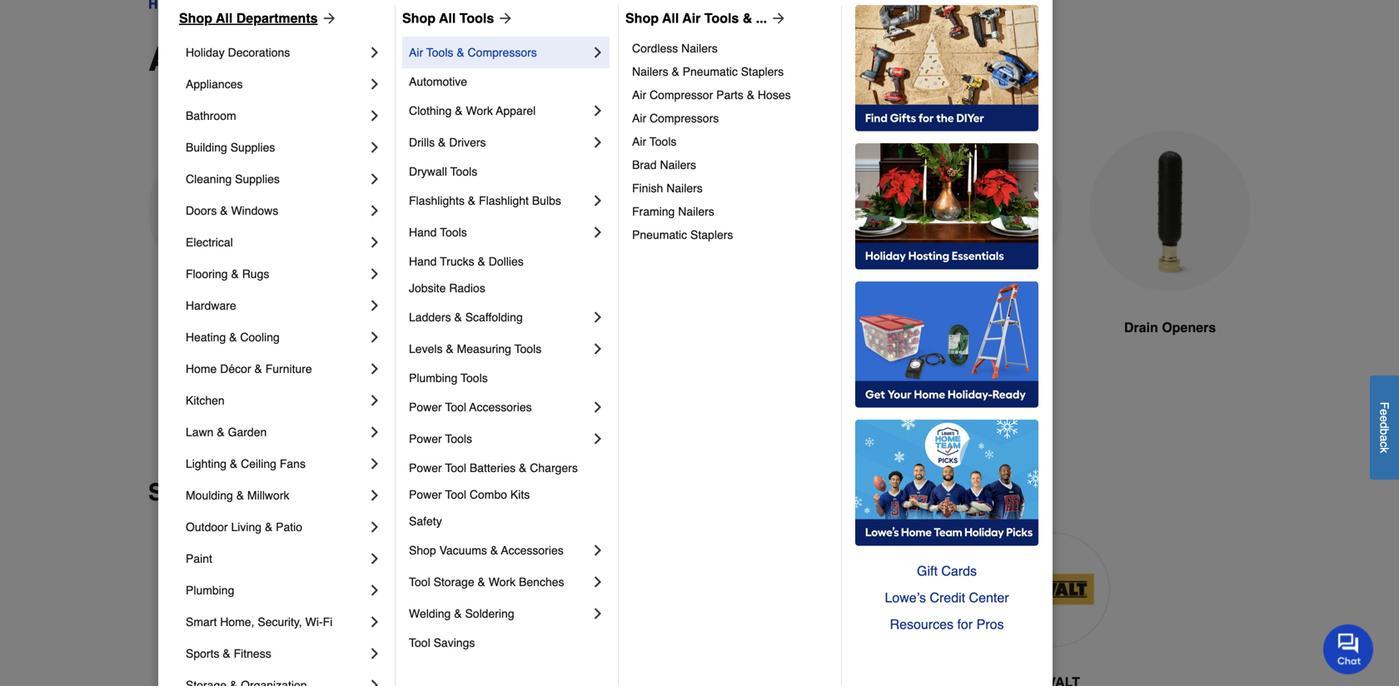Task type: describe. For each thing, give the bounding box(es) containing it.
pneumatic staplers
[[632, 228, 733, 242]]

chevron right image for welding & soldering
[[590, 605, 606, 622]]

living
[[231, 521, 262, 534]]

f
[[1378, 402, 1391, 409]]

power for power tool batteries & chargers
[[409, 461, 442, 475]]

tools for air tools & compressors
[[426, 46, 453, 59]]

sports
[[186, 647, 219, 660]]

& right sports
[[223, 647, 230, 660]]

tools for drywall tools
[[450, 165, 477, 178]]

radios
[[449, 281, 485, 295]]

tools for air tools
[[649, 135, 677, 148]]

heating
[[186, 331, 226, 344]]

benches
[[519, 575, 564, 589]]

power for power tools
[[409, 432, 442, 446]]

tools for plumbing tools
[[461, 371, 488, 385]]

air compressor parts & hoses link
[[632, 83, 829, 107]]

for
[[957, 617, 973, 632]]

1 vertical spatial openers
[[1162, 320, 1216, 335]]

zep logo. image
[[289, 533, 404, 647]]

doors
[[186, 204, 217, 217]]

cooling
[[240, 331, 280, 344]]

tools up plumbing tools link
[[514, 342, 542, 356]]

2 e from the top
[[1378, 415, 1391, 422]]

fi
[[323, 615, 333, 629]]

tool down welding
[[409, 636, 430, 650]]

heating & cooling link
[[186, 321, 366, 353]]

all for air
[[662, 10, 679, 26]]

drain for drain snakes
[[940, 320, 974, 335]]

lawn & garden link
[[186, 416, 366, 448]]

storage
[[434, 575, 474, 589]]

apparel
[[496, 104, 536, 117]]

shop for shop vacuums & accessories
[[409, 544, 436, 557]]

framing nailers
[[632, 205, 714, 218]]

air for air tools & compressors
[[409, 46, 423, 59]]

chevron right image for outdoor living & patio
[[366, 519, 383, 535]]

cleaners
[[590, 320, 646, 335]]

clothing & work apparel
[[409, 104, 536, 117]]

holiday hosting essentials. image
[[855, 143, 1039, 270]]

1 vertical spatial pneumatic
[[632, 228, 687, 242]]

outdoor living & patio
[[186, 521, 302, 534]]

& up kits
[[519, 461, 527, 475]]

fans
[[280, 457, 306, 471]]

ladders & scaffolding
[[409, 311, 523, 324]]

finish nailers link
[[632, 177, 829, 200]]

chevron right image for kitchen
[[366, 392, 383, 409]]

jobsite radios
[[409, 281, 485, 295]]

all for tools
[[439, 10, 456, 26]]

shop for shop all tools
[[402, 10, 436, 26]]

& right doors
[[220, 204, 228, 217]]

air for air tools
[[632, 135, 646, 148]]

nailers down cordless
[[632, 65, 668, 78]]

shop all air tools & ...
[[625, 10, 767, 26]]

drills & drivers
[[409, 136, 486, 149]]

plumbing for plumbing tools
[[409, 371, 458, 385]]

chevron right image for home décor & furniture
[[366, 361, 383, 377]]

kits
[[510, 488, 530, 501]]

brad
[[632, 158, 657, 172]]

& right welding
[[454, 607, 462, 620]]

power for power tool accessories
[[409, 401, 442, 414]]

chevron right image for cleaning supplies
[[366, 171, 383, 187]]

flooring & rugs link
[[186, 258, 366, 290]]

& left flashlight
[[468, 194, 476, 207]]

garden
[[228, 426, 267, 439]]

& left cooling
[[229, 331, 237, 344]]

0 vertical spatial work
[[466, 104, 493, 117]]

& right "ladders"
[[454, 311, 462, 324]]

chevron right image for power tools
[[590, 431, 606, 447]]

lawn
[[186, 426, 214, 439]]

air tools & compressors link
[[409, 37, 590, 68]]

tool for accessories
[[445, 401, 466, 414]]

& down shop all tools link in the left of the page
[[457, 46, 464, 59]]

lawn & garden
[[186, 426, 267, 439]]

korky logo. image
[[854, 533, 969, 647]]

plumbing for plumbing
[[186, 584, 234, 597]]

augers for machine augers
[[423, 320, 468, 335]]

drain for drain cleaners & chemicals
[[552, 320, 586, 335]]

building
[[186, 141, 227, 154]]

levels & measuring tools link
[[409, 333, 590, 365]]

chevron right image for doors & windows
[[366, 202, 383, 219]]

shop for shop by brand
[[148, 479, 207, 506]]

shop all departments
[[179, 10, 318, 26]]

millwork
[[247, 489, 289, 502]]

get your home holiday-ready. image
[[855, 281, 1039, 408]]

parts
[[716, 88, 744, 102]]

arrow right image for shop all departments
[[318, 10, 338, 27]]

tool savings link
[[409, 630, 606, 656]]

chevron right image for air tools & compressors
[[590, 44, 606, 61]]

doors & windows link
[[186, 195, 366, 227]]

& down shop all tools
[[433, 40, 457, 78]]

chevron right image for flashlights & flashlight bulbs
[[590, 192, 606, 209]]

power tools
[[409, 432, 472, 446]]

chevron right image for appliances
[[366, 76, 383, 92]]

& left ceiling
[[230, 457, 238, 471]]

& right parts
[[747, 88, 755, 102]]

chevron right image for drills & drivers
[[590, 134, 606, 151]]

& left ...
[[743, 10, 752, 26]]

machine augers
[[366, 320, 468, 335]]

flooring
[[186, 267, 228, 281]]

framing
[[632, 205, 675, 218]]

nailers for cordless
[[681, 42, 718, 55]]

drain cleaners & chemicals
[[552, 320, 659, 355]]

chevron right image for sports & fitness
[[366, 645, 383, 662]]

augers,
[[148, 40, 272, 78]]

clothing
[[409, 104, 452, 117]]

plumbing tools link
[[409, 365, 606, 391]]

machine augers link
[[336, 131, 498, 378]]

& left rugs
[[231, 267, 239, 281]]

paint link
[[186, 543, 366, 575]]

arrow right image for shop all tools
[[494, 10, 514, 27]]

& right storage
[[478, 575, 485, 589]]

& right the drills
[[438, 136, 446, 149]]

pros
[[977, 617, 1004, 632]]

compressor
[[650, 88, 713, 102]]

power tool batteries & chargers link
[[409, 455, 606, 481]]

k
[[1378, 447, 1391, 453]]

home,
[[220, 615, 254, 629]]

lighting & ceiling fans
[[186, 457, 306, 471]]

a yellow jug of drano commercial line drain cleaner. image
[[525, 131, 686, 292]]

cards
[[941, 563, 977, 579]]

windows
[[231, 204, 278, 217]]

jobsite radios link
[[409, 275, 606, 301]]

rugs
[[242, 267, 269, 281]]

nailers & pneumatic staplers link
[[632, 60, 829, 83]]

snakes
[[977, 320, 1024, 335]]

1 vertical spatial accessories
[[501, 544, 564, 557]]

trucks
[[440, 255, 474, 268]]

brad nailers
[[632, 158, 696, 172]]

nailers for brad
[[660, 158, 696, 172]]

air inside shop all air tools & ... link
[[682, 10, 701, 26]]

& right clothing
[[455, 104, 463, 117]]

c
[[1378, 441, 1391, 447]]

chevron right image for hardware
[[366, 297, 383, 314]]

shop for shop all departments
[[179, 10, 212, 26]]

appliances
[[186, 77, 243, 91]]

power tool combo kits link
[[409, 481, 606, 508]]

hand for hand augers
[[188, 320, 221, 335]]

0 vertical spatial pneumatic
[[683, 65, 738, 78]]

bulbs
[[532, 194, 561, 207]]

lowe's credit center
[[885, 590, 1009, 605]]

& right lawn
[[217, 426, 225, 439]]

smart home, security, wi-fi
[[186, 615, 333, 629]]

dollies
[[489, 255, 524, 268]]

home
[[186, 362, 217, 376]]

dewalt logo. image
[[995, 533, 1110, 647]]

shop by brand
[[148, 479, 314, 506]]



Task type: locate. For each thing, give the bounding box(es) containing it.
0 vertical spatial openers
[[561, 40, 696, 78]]

tool
[[445, 401, 466, 414], [445, 461, 466, 475], [445, 488, 466, 501], [409, 575, 430, 589], [409, 636, 430, 650]]

patio
[[276, 521, 302, 534]]

0 vertical spatial plumbing
[[409, 371, 458, 385]]

decorations
[[228, 46, 290, 59]]

1 horizontal spatial compressors
[[650, 112, 719, 125]]

shop up holiday
[[179, 10, 212, 26]]

chevron right image for tool storage & work benches
[[590, 574, 606, 590]]

air compressors
[[632, 112, 719, 125]]

chevron right image for heating & cooling
[[366, 329, 383, 346]]

tools inside "link"
[[426, 46, 453, 59]]

arrow right image inside shop all tools link
[[494, 10, 514, 27]]

doors & windows
[[186, 204, 278, 217]]

1 vertical spatial hand
[[409, 255, 437, 268]]

décor
[[220, 362, 251, 376]]

staplers down framing nailers link
[[690, 228, 733, 242]]

orange drain snakes. image
[[901, 131, 1063, 292]]

nailers up framing nailers
[[666, 182, 703, 195]]

plumbing up smart
[[186, 584, 234, 597]]

& down cordless nailers
[[672, 65, 679, 78]]

air inside air tools & compressors "link"
[[409, 46, 423, 59]]

1 all from the left
[[216, 10, 233, 26]]

tool storage & work benches
[[409, 575, 564, 589]]

nailers & pneumatic staplers
[[632, 65, 784, 78]]

sports & fitness link
[[186, 638, 366, 670]]

0 vertical spatial staplers
[[741, 65, 784, 78]]

chevron right image for levels & measuring tools
[[590, 341, 606, 357]]

tool up welding
[[409, 575, 430, 589]]

air tools & compressors
[[409, 46, 537, 59]]

e up b
[[1378, 415, 1391, 422]]

shop for shop all air tools & ...
[[625, 10, 659, 26]]

welding
[[409, 607, 451, 620]]

machine
[[366, 320, 419, 335]]

tools for power tools
[[445, 432, 472, 446]]

hand for hand tools
[[409, 226, 437, 239]]

& right décor
[[254, 362, 262, 376]]

1 horizontal spatial shop
[[409, 544, 436, 557]]

holiday decorations link
[[186, 37, 366, 68]]

supplies up cleaning supplies
[[230, 141, 275, 154]]

power for power tool combo kits
[[409, 488, 442, 501]]

3 shop from the left
[[625, 10, 659, 26]]

1 vertical spatial shop
[[409, 544, 436, 557]]

work up welding & soldering link
[[489, 575, 516, 589]]

safety
[[409, 515, 442, 528]]

combo
[[470, 488, 507, 501]]

tool for batteries
[[445, 461, 466, 475]]

3 power from the top
[[409, 461, 442, 475]]

accessories
[[469, 401, 532, 414], [501, 544, 564, 557]]

flashlights & flashlight bulbs
[[409, 194, 561, 207]]

all up air tools & compressors
[[439, 10, 456, 26]]

air up 'automotive'
[[409, 46, 423, 59]]

1 arrow right image from the left
[[318, 10, 338, 27]]

safety link
[[409, 508, 606, 535]]

chevron right image for hand tools
[[590, 224, 606, 241]]

2 arrow right image from the left
[[494, 10, 514, 27]]

1 vertical spatial plumbing
[[186, 584, 234, 597]]

chevron right image for lawn & garden
[[366, 424, 383, 441]]

0 horizontal spatial openers
[[561, 40, 696, 78]]

levels & measuring tools
[[409, 342, 542, 356]]

security,
[[258, 615, 302, 629]]

flashlights
[[409, 194, 465, 207]]

arrow right image
[[767, 10, 787, 27]]

arrow right image inside shop all departments link
[[318, 10, 338, 27]]

1 horizontal spatial arrow right image
[[494, 10, 514, 27]]

clothing & work apparel link
[[409, 95, 590, 127]]

2 horizontal spatial all
[[662, 10, 679, 26]]

air inside "link"
[[632, 88, 646, 102]]

drain inside drain cleaners & chemicals
[[552, 320, 586, 335]]

building supplies link
[[186, 132, 366, 163]]

drain for drain openers
[[1124, 320, 1158, 335]]

plumbing link
[[186, 575, 366, 606]]

tools up "cordless nailers" link
[[704, 10, 739, 26]]

chevron right image for building supplies
[[366, 139, 383, 156]]

tools down levels & measuring tools
[[461, 371, 488, 385]]

brand
[[247, 479, 314, 506]]

power up safety
[[409, 488, 442, 501]]

moulding
[[186, 489, 233, 502]]

shop up cordless
[[625, 10, 659, 26]]

brasscraft logo. image
[[431, 533, 545, 647]]

arrow right image up air tools & compressors "link" at the left top
[[494, 10, 514, 27]]

tools down drivers
[[450, 165, 477, 178]]

plumbing down 'levels'
[[409, 371, 458, 385]]

nailers up nailers & pneumatic staplers
[[681, 42, 718, 55]]

0 horizontal spatial augers
[[225, 320, 270, 335]]

air up air tools
[[632, 112, 646, 125]]

chevron right image for lighting & ceiling fans
[[366, 456, 383, 472]]

nailers for framing
[[678, 205, 714, 218]]

arrow right image
[[318, 10, 338, 27], [494, 10, 514, 27]]

1 horizontal spatial openers
[[1162, 320, 1216, 335]]

supplies inside cleaning supplies link
[[235, 172, 280, 186]]

1 shop from the left
[[179, 10, 212, 26]]

e up d
[[1378, 409, 1391, 415]]

plumbing tools
[[409, 371, 488, 385]]

nailers up pneumatic staplers
[[678, 205, 714, 218]]

cobra logo. image
[[572, 533, 686, 647]]

air inside air tools link
[[632, 135, 646, 148]]

chevron right image
[[366, 44, 383, 61], [590, 44, 606, 61], [366, 76, 383, 92], [590, 102, 606, 119], [590, 134, 606, 151], [366, 139, 383, 156], [366, 202, 383, 219], [590, 224, 606, 241], [366, 234, 383, 251], [366, 297, 383, 314], [366, 329, 383, 346], [366, 361, 383, 377], [590, 399, 606, 416], [366, 456, 383, 472], [366, 519, 383, 535], [366, 550, 383, 567], [366, 614, 383, 630], [366, 645, 383, 662]]

accessories down plumbing tools link
[[469, 401, 532, 414]]

fitness
[[234, 647, 271, 660]]

tools down power tool accessories
[[445, 432, 472, 446]]

hand down hardware
[[188, 320, 221, 335]]

pneumatic up air compressor parts & hoses
[[683, 65, 738, 78]]

tools up trucks
[[440, 226, 467, 239]]

air up cordless nailers
[[682, 10, 701, 26]]

nailers for finish
[[666, 182, 703, 195]]

departments
[[236, 10, 318, 26]]

furniture
[[265, 362, 312, 376]]

1 e from the top
[[1378, 409, 1391, 415]]

1 horizontal spatial shop
[[402, 10, 436, 26]]

chevron right image for holiday decorations
[[366, 44, 383, 61]]

& left patio
[[265, 521, 273, 534]]

chevron right image for power tool accessories
[[590, 399, 606, 416]]

hand up jobsite
[[409, 255, 437, 268]]

all
[[216, 10, 233, 26], [439, 10, 456, 26], [662, 10, 679, 26]]

1 vertical spatial compressors
[[650, 112, 719, 125]]

tools up brad nailers
[[649, 135, 677, 148]]

appliances link
[[186, 68, 366, 100]]

shop up augers, plungers & drain openers
[[402, 10, 436, 26]]

automotive
[[409, 75, 467, 88]]

air compressors link
[[632, 107, 829, 130]]

tools for hand tools
[[440, 226, 467, 239]]

supplies for building supplies
[[230, 141, 275, 154]]

by
[[213, 479, 240, 506]]

2 all from the left
[[439, 10, 456, 26]]

power down power tools on the bottom left
[[409, 461, 442, 475]]

& right cleaners
[[650, 320, 659, 335]]

chevron right image for moulding & millwork
[[366, 487, 383, 504]]

air up "brad"
[[632, 135, 646, 148]]

& right trucks
[[478, 255, 485, 268]]

tool up power tool combo kits
[[445, 461, 466, 475]]

1 vertical spatial staplers
[[690, 228, 733, 242]]

a cobra rubber bladder with brass fitting. image
[[1089, 131, 1251, 292]]

chevron right image for clothing & work apparel
[[590, 102, 606, 119]]

b
[[1378, 428, 1391, 435]]

smart
[[186, 615, 217, 629]]

drywall
[[409, 165, 447, 178]]

lowe's home team holiday picks. image
[[855, 420, 1039, 546]]

supplies up windows
[[235, 172, 280, 186]]

drain openers
[[1124, 320, 1216, 335]]

kitchen link
[[186, 385, 366, 416]]

power tools link
[[409, 423, 590, 455]]

tool left combo
[[445, 488, 466, 501]]

supplies inside building supplies link
[[230, 141, 275, 154]]

drain snakes
[[940, 320, 1024, 335]]

0 horizontal spatial compressors
[[468, 46, 537, 59]]

0 horizontal spatial staplers
[[690, 228, 733, 242]]

accessories up the benches
[[501, 544, 564, 557]]

drain cleaners & chemicals link
[[525, 131, 686, 398]]

cleaning supplies link
[[186, 163, 366, 195]]

shop all departments link
[[179, 8, 338, 28]]

drivers
[[449, 136, 486, 149]]

tools up air tools & compressors
[[459, 10, 494, 26]]

2 augers from the left
[[423, 320, 468, 335]]

chevron right image
[[366, 107, 383, 124], [366, 171, 383, 187], [590, 192, 606, 209], [366, 266, 383, 282], [590, 309, 606, 326], [590, 341, 606, 357], [366, 392, 383, 409], [366, 424, 383, 441], [590, 431, 606, 447], [366, 487, 383, 504], [590, 542, 606, 559], [590, 574, 606, 590], [366, 582, 383, 599], [590, 605, 606, 622], [366, 677, 383, 686]]

bathroom
[[186, 109, 236, 122]]

vacuums
[[439, 544, 487, 557]]

batteries
[[470, 461, 516, 475]]

1 horizontal spatial all
[[439, 10, 456, 26]]

cleaning
[[186, 172, 232, 186]]

a kobalt music wire drain hand auger. image
[[148, 131, 310, 292]]

find gifts for the diyer. image
[[855, 5, 1039, 132]]

outdoor
[[186, 521, 228, 534]]

resources for pros
[[890, 617, 1004, 632]]

2 shop from the left
[[402, 10, 436, 26]]

drywall tools
[[409, 165, 477, 178]]

chat invite button image
[[1323, 624, 1374, 675]]

0 horizontal spatial arrow right image
[[318, 10, 338, 27]]

0 horizontal spatial all
[[216, 10, 233, 26]]

2 vertical spatial hand
[[188, 320, 221, 335]]

1 augers from the left
[[225, 320, 270, 335]]

finish nailers
[[632, 182, 703, 195]]

2 power from the top
[[409, 432, 442, 446]]

0 vertical spatial accessories
[[469, 401, 532, 414]]

0 vertical spatial supplies
[[230, 141, 275, 154]]

tools up 'automotive'
[[426, 46, 453, 59]]

hand trucks & dollies
[[409, 255, 524, 268]]

chevron right image for paint
[[366, 550, 383, 567]]

hardware link
[[186, 290, 366, 321]]

power up power tools on the bottom left
[[409, 401, 442, 414]]

1 horizontal spatial plumbing
[[409, 371, 458, 385]]

finish
[[632, 182, 663, 195]]

2 horizontal spatial shop
[[625, 10, 659, 26]]

power down power tool accessories
[[409, 432, 442, 446]]

air for air compressors
[[632, 112, 646, 125]]

augers for hand augers
[[225, 320, 270, 335]]

work up drivers
[[466, 104, 493, 117]]

resources for pros link
[[855, 611, 1039, 638]]

compressors inside "link"
[[468, 46, 537, 59]]

nailers up finish nailers
[[660, 158, 696, 172]]

& right 'levels'
[[446, 342, 454, 356]]

air left compressor
[[632, 88, 646, 102]]

chevron right image for ladders & scaffolding
[[590, 309, 606, 326]]

all for departments
[[216, 10, 233, 26]]

shop vacuums & accessories
[[409, 544, 564, 557]]

automotive link
[[409, 68, 606, 95]]

chevron right image for plumbing
[[366, 582, 383, 599]]

shop down safety
[[409, 544, 436, 557]]

arrow right image up plungers
[[318, 10, 338, 27]]

0 vertical spatial compressors
[[468, 46, 537, 59]]

chevron right image for bathroom
[[366, 107, 383, 124]]

tool for combo
[[445, 488, 466, 501]]

0 vertical spatial shop
[[148, 479, 207, 506]]

building supplies
[[186, 141, 275, 154]]

staplers up hoses
[[741, 65, 784, 78]]

drills & drivers link
[[409, 127, 590, 158]]

compressors up automotive link
[[468, 46, 537, 59]]

all up holiday decorations
[[216, 10, 233, 26]]

0 horizontal spatial plumbing
[[186, 584, 234, 597]]

chevron right image for smart home, security, wi-fi
[[366, 614, 383, 630]]

hand tools link
[[409, 217, 590, 248]]

a black rubber plunger. image
[[713, 131, 874, 293]]

air for air compressor parts & hoses
[[632, 88, 646, 102]]

home décor & furniture
[[186, 362, 312, 376]]

shop down lighting
[[148, 479, 207, 506]]

chevron right image for shop vacuums & accessories
[[590, 542, 606, 559]]

chevron right image for flooring & rugs
[[366, 266, 383, 282]]

moulding & millwork
[[186, 489, 289, 502]]

pneumatic staplers link
[[632, 223, 829, 247]]

1 horizontal spatial augers
[[423, 320, 468, 335]]

1 horizontal spatial staplers
[[741, 65, 784, 78]]

4 power from the top
[[409, 488, 442, 501]]

hand for hand trucks & dollies
[[409, 255, 437, 268]]

1 vertical spatial work
[[489, 575, 516, 589]]

chevron right image for electrical
[[366, 234, 383, 251]]

air inside air compressors link
[[632, 112, 646, 125]]

lowe's credit center link
[[855, 585, 1039, 611]]

hand down flashlights
[[409, 226, 437, 239]]

tool down plumbing tools
[[445, 401, 466, 414]]

1 vertical spatial supplies
[[235, 172, 280, 186]]

& left millwork at the bottom of page
[[236, 489, 244, 502]]

& inside drain cleaners & chemicals
[[650, 320, 659, 335]]

compressors
[[468, 46, 537, 59], [650, 112, 719, 125]]

0 vertical spatial hand
[[409, 226, 437, 239]]

0 horizontal spatial shop
[[148, 479, 207, 506]]

gift cards link
[[855, 558, 1039, 585]]

& right vacuums
[[490, 544, 498, 557]]

holiday decorations
[[186, 46, 290, 59]]

supplies
[[230, 141, 275, 154], [235, 172, 280, 186]]

drywall tools link
[[409, 158, 606, 185]]

1 power from the top
[[409, 401, 442, 414]]

3 all from the left
[[662, 10, 679, 26]]

a brass craft music wire machine auger. image
[[336, 131, 498, 293]]

cordless nailers
[[632, 42, 718, 55]]

compressors down compressor
[[650, 112, 719, 125]]

power tool accessories
[[409, 401, 532, 414]]

pneumatic down framing
[[632, 228, 687, 242]]

0 horizontal spatial shop
[[179, 10, 212, 26]]

all up cordless nailers
[[662, 10, 679, 26]]

scaffolding
[[465, 311, 523, 324]]

power tool combo kits
[[409, 488, 530, 501]]

hand
[[409, 226, 437, 239], [409, 255, 437, 268], [188, 320, 221, 335]]

supplies for cleaning supplies
[[235, 172, 280, 186]]



Task type: vqa. For each thing, say whether or not it's contained in the screenshot.
) associated with ( 616 )
no



